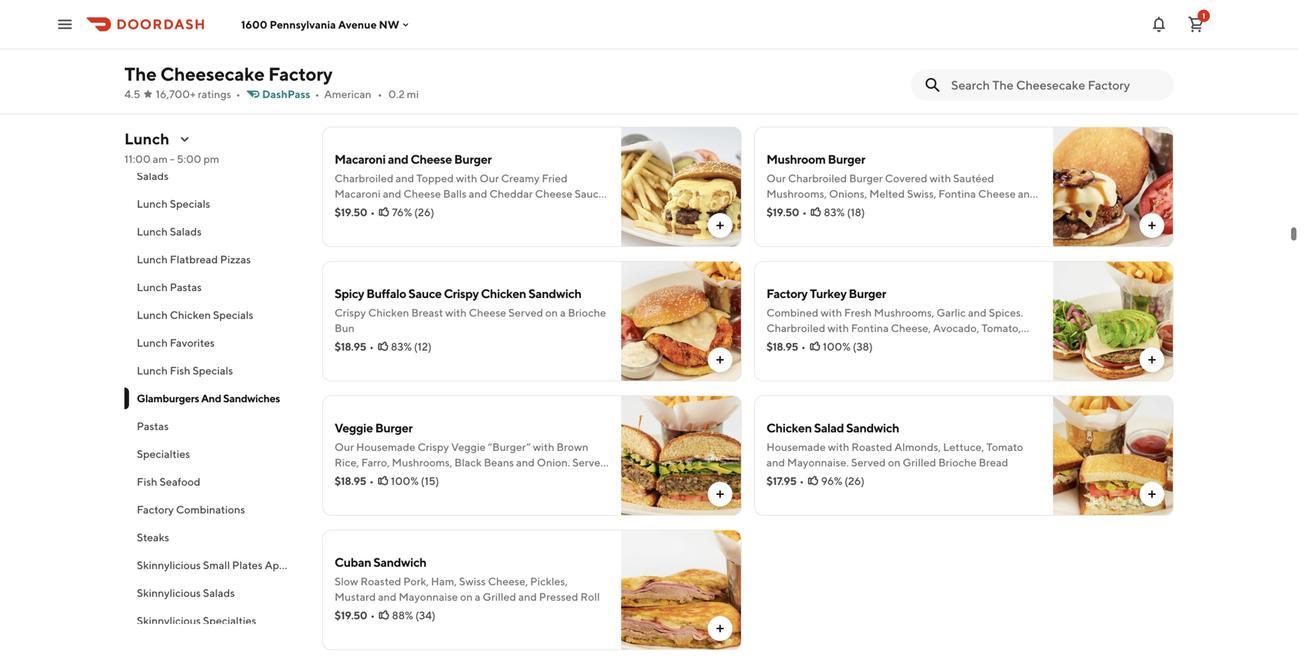 Task type: describe. For each thing, give the bounding box(es) containing it.
open menu image
[[56, 15, 74, 34]]

salads inside button
[[137, 170, 169, 182]]

cheese down the topped
[[404, 187, 441, 200]]

lunch pastas button
[[124, 274, 304, 301]]

and inside 'classic burger a chop house hamburger. served with a slice of grilled onion, lettuce and tomato'
[[411, 53, 430, 66]]

tomato inside 'classic burger a chop house hamburger. served with a slice of grilled onion, lettuce and tomato'
[[432, 53, 469, 66]]

$17.95
[[767, 475, 797, 488]]

11:00
[[124, 153, 151, 165]]

$18.95 • for factory
[[767, 340, 806, 353]]

a inside cuban sandwich slow roasted pork, ham, swiss cheese, pickles, mustard and mayonnaise on a grilled and pressed roll
[[475, 591, 481, 604]]

$17.95 •
[[767, 475, 804, 488]]

flatbread
[[170, 253, 218, 266]]

avenue
[[338, 18, 377, 31]]

• for spicy buffalo sauce crispy chicken sandwich
[[369, 340, 374, 353]]

classic burger image
[[621, 0, 742, 113]]

$19.50 • for cheese
[[335, 206, 375, 219]]

and inside mushroom burger our charbroiled burger covered with sautéed mushrooms, onions, melted swiss, fontina cheese and mayo
[[1018, 187, 1037, 200]]

specials for chicken
[[213, 309, 253, 321]]

dashpass •
[[262, 88, 320, 100]]

fish seafood button
[[124, 468, 304, 496]]

skinnylicious specialties
[[137, 615, 256, 628]]

0 horizontal spatial pastas
[[137, 420, 169, 433]]

half
[[793, 37, 813, 50]]

100% (38)
[[823, 340, 873, 353]]

fish seafood
[[137, 476, 201, 488]]

add item to cart image for veggie burger
[[714, 488, 726, 501]]

skinnylicious salads button
[[124, 580, 304, 607]]

• for mushroom burger
[[802, 206, 807, 219]]

one-half of a chicken-almond salad sandwich, a cup of our soup and a small green salad
[[767, 37, 1033, 66]]

chicken inside button
[[170, 309, 211, 321]]

ham,
[[431, 575, 457, 588]]

skinnylicious for skinnylicious small plates appetizers
[[137, 559, 201, 572]]

lettuce
[[370, 53, 409, 66]]

0 vertical spatial pastas
[[170, 281, 202, 294]]

lunch fish specials
[[137, 364, 233, 377]]

glamburgers and sandwiches
[[137, 392, 280, 405]]

factory for combinations
[[137, 503, 174, 516]]

hamburger.
[[408, 37, 466, 50]]

glamburgers
[[137, 392, 199, 405]]

0 horizontal spatial specialties
[[137, 448, 190, 461]]

almond
[[881, 37, 920, 50]]

1600
[[241, 18, 267, 31]]

with inside mushroom burger our charbroiled burger covered with sautéed mushrooms, onions, melted swiss, fontina cheese and mayo
[[930, 172, 951, 185]]

house
[[374, 37, 406, 50]]

roll
[[581, 591, 600, 604]]

factory turkey burger combined with fresh mushrooms, garlic and spices. charbroiled with fontina cheese, avocado, tomato, arugula and marinated onion. served on a wheat brioche bun with garlic aioli.
[[767, 286, 1023, 366]]

lunch specials
[[137, 197, 210, 210]]

$18.95 for spicy
[[335, 340, 366, 353]]

tomato inside 'chicken salad sandwich housemade with roasted almonds, lettuce, tomato and mayonnaise. served on grilled brioche bread'
[[987, 441, 1024, 454]]

$18.95 • for spicy
[[335, 340, 374, 353]]

classic
[[335, 17, 373, 32]]

96%
[[821, 475, 843, 488]]

notification bell image
[[1150, 15, 1168, 34]]

tomato, inside macaroni and cheese burger charbroiled and topped with our creamy fried macaroni and cheese balls and cheddar cheese sauce. served with lettuce, tomato, pickles and onion
[[438, 203, 478, 216]]

cheese, inside cuban sandwich slow roasted pork, ham, swiss cheese, pickles, mustard and mayonnaise on a grilled and pressed roll
[[488, 575, 528, 588]]

2 macaroni from the top
[[335, 187, 381, 200]]

spicy
[[335, 286, 364, 301]]

0 vertical spatial factory
[[268, 63, 333, 85]]

roasted inside cuban sandwich slow roasted pork, ham, swiss cheese, pickles, mustard and mayonnaise on a grilled and pressed roll
[[360, 575, 401, 588]]

served inside spicy buffalo sauce crispy chicken sandwich crispy chicken breast with cheese served on a brioche bun
[[509, 306, 543, 319]]

seafood
[[160, 476, 201, 488]]

with inside 'classic burger a chop house hamburger. served with a slice of grilled onion, lettuce and tomato'
[[505, 37, 526, 50]]

lunch for lunch pastas
[[137, 281, 168, 294]]

salad inside 'chicken salad sandwich housemade with roasted almonds, lettuce, tomato and mayonnaise. served on grilled brioche bread'
[[814, 421, 844, 435]]

covered
[[885, 172, 928, 185]]

avocado,
[[933, 322, 980, 335]]

pastas button
[[124, 413, 304, 440]]

(15)
[[421, 475, 439, 488]]

burger inside 'classic burger a chop house hamburger. served with a slice of grilled onion, lettuce and tomato'
[[375, 17, 412, 32]]

arugula
[[767, 337, 806, 350]]

83% (12)
[[391, 340, 432, 353]]

• left 0.2
[[378, 88, 382, 100]]

4.5
[[124, 88, 140, 100]]

american
[[324, 88, 372, 100]]

sauce.
[[575, 187, 607, 200]]

lunch chicken specials
[[137, 309, 253, 321]]

cuban sandwich slow roasted pork, ham, swiss cheese, pickles, mustard and mayonnaise on a grilled and pressed roll
[[335, 555, 600, 604]]

fontina for factory turkey burger
[[851, 322, 889, 335]]

1 macaroni from the top
[[335, 152, 386, 167]]

lunch favorites
[[137, 337, 215, 349]]

menus image
[[179, 133, 191, 145]]

brioche for chicken salad sandwich
[[939, 456, 977, 469]]

chicken inside 'chicken salad sandwich housemade with roasted almonds, lettuce, tomato and mayonnaise. served on grilled brioche bread'
[[767, 421, 812, 435]]

served inside macaroni and cheese burger charbroiled and topped with our creamy fried macaroni and cheese balls and cheddar cheese sauce. served with lettuce, tomato, pickles and onion
[[335, 203, 369, 216]]

1 horizontal spatial crispy
[[444, 286, 479, 301]]

served inside 'classic burger a chop house hamburger. served with a slice of grilled onion, lettuce and tomato'
[[468, 37, 503, 50]]

steaks
[[137, 531, 169, 544]]

slice
[[536, 37, 560, 50]]

classic burger a chop house hamburger. served with a slice of grilled onion, lettuce and tomato
[[335, 17, 608, 66]]

buffalo
[[366, 286, 406, 301]]

1 vertical spatial crispy
[[335, 306, 366, 319]]

add item to cart image for mushroom burger
[[1146, 219, 1158, 232]]

soup
[[800, 53, 826, 66]]

veggie
[[335, 421, 373, 435]]

83% for buffalo
[[391, 340, 412, 353]]

onion
[[538, 203, 569, 216]]

cheesecake
[[160, 63, 265, 85]]

fish inside button
[[137, 476, 157, 488]]

cheese inside mushroom burger our charbroiled burger covered with sautéed mushrooms, onions, melted swiss, fontina cheese and mayo
[[978, 187, 1016, 200]]

100% for factory turkey burger
[[823, 340, 851, 353]]

mushroom burger our charbroiled burger covered with sautéed mushrooms, onions, melted swiss, fontina cheese and mayo
[[767, 152, 1037, 216]]

brioche for spicy buffalo sauce crispy chicken sandwich
[[568, 306, 606, 319]]

spicy buffalo sauce crispy chicken sandwich crispy chicken breast with cheese served on a brioche bun
[[335, 286, 606, 335]]

0.2
[[388, 88, 405, 100]]

a inside spicy buffalo sauce crispy chicken sandwich crispy chicken breast with cheese served on a brioche bun
[[560, 306, 566, 319]]

fish inside "button"
[[170, 364, 190, 377]]

lunch for lunch salads
[[137, 225, 168, 238]]

mi
[[407, 88, 419, 100]]

• for macaroni and cheese burger
[[370, 206, 375, 219]]

sandwich inside spicy buffalo sauce crispy chicken sandwich crispy chicken breast with cheese served on a brioche bun
[[528, 286, 582, 301]]

skinnylicious small plates appetizers
[[137, 559, 318, 572]]

lunch for lunch flatbread pizzas
[[137, 253, 168, 266]]

lunch flatbread pizzas
[[137, 253, 251, 266]]

factory turkey burger image
[[1053, 261, 1174, 382]]

of for half
[[767, 53, 777, 66]]

add item to cart image for macaroni and cheese burger
[[714, 219, 726, 232]]

tomato, inside factory turkey burger combined with fresh mushrooms, garlic and spices. charbroiled with fontina cheese, avocado, tomato, arugula and marinated onion. served on a wheat brioche bun with garlic aioli.
[[982, 322, 1021, 335]]

on inside factory turkey burger combined with fresh mushrooms, garlic and spices. charbroiled with fontina cheese, avocado, tomato, arugula and marinated onion. served on a wheat brioche bun with garlic aioli.
[[954, 337, 966, 350]]

favorites
[[170, 337, 215, 349]]

on for ham,
[[460, 591, 473, 604]]

bread
[[979, 456, 1008, 469]]

lettuce, inside 'chicken salad sandwich housemade with roasted almonds, lettuce, tomato and mayonnaise. served on grilled brioche bread'
[[943, 441, 984, 454]]

macaroni and cheese burger charbroiled and topped with our creamy fried macaroni and cheese balls and cheddar cheese sauce. served with lettuce, tomato, pickles and onion
[[335, 152, 607, 216]]

• for factory turkey burger
[[801, 340, 806, 353]]

$19.50 for cuban
[[335, 609, 367, 622]]

cuban
[[335, 555, 371, 570]]

5:00
[[177, 153, 201, 165]]

11:00 am - 5:00 pm
[[124, 153, 219, 165]]

a inside 'classic burger a chop house hamburger. served with a slice of grilled onion, lettuce and tomato'
[[529, 37, 534, 50]]

chicken salad sandwich housemade with roasted almonds, lettuce, tomato and mayonnaise. served on grilled brioche bread
[[767, 421, 1024, 469]]

one-
[[767, 37, 793, 50]]

of for burger
[[562, 37, 572, 50]]

skinnylicious salads
[[137, 587, 235, 600]]

add item to cart image for cuban sandwich
[[714, 623, 726, 635]]

cheddar
[[490, 187, 533, 200]]

pickles,
[[530, 575, 568, 588]]

83% for burger
[[824, 206, 845, 219]]

small inside one-half of a chicken-almond salad sandwich, a cup of our soup and a small green salad
[[857, 53, 884, 66]]

88% (34)
[[392, 609, 436, 622]]

a inside factory turkey burger combined with fresh mushrooms, garlic and spices. charbroiled with fontina cheese, avocado, tomato, arugula and marinated onion. served on a wheat brioche bun with garlic aioli.
[[969, 337, 974, 350]]

combined
[[767, 306, 819, 319]]

onion.
[[882, 337, 915, 350]]

our inside mushroom burger our charbroiled burger covered with sautéed mushrooms, onions, melted swiss, fontina cheese and mayo
[[767, 172, 786, 185]]

lunch pastas
[[137, 281, 202, 294]]

cheese inside spicy buffalo sauce crispy chicken sandwich crispy chicken breast with cheese served on a brioche bun
[[469, 306, 506, 319]]

$19.50 • for our
[[767, 206, 807, 219]]

mushroom burger image
[[1053, 127, 1174, 247]]

mayonnaise.
[[787, 456, 849, 469]]

cuban sandwich image
[[621, 530, 742, 651]]

marinated
[[829, 337, 879, 350]]

bun inside spicy buffalo sauce crispy chicken sandwich crispy chicken breast with cheese served on a brioche bun
[[335, 322, 355, 335]]

cheese up the topped
[[411, 152, 452, 167]]

factory combinations
[[137, 503, 245, 516]]

0 vertical spatial garlic
[[937, 306, 966, 319]]

melted
[[870, 187, 905, 200]]

sandwich inside cuban sandwich slow roasted pork, ham, swiss cheese, pickles, mustard and mayonnaise on a grilled and pressed roll
[[373, 555, 427, 570]]

2 horizontal spatial of
[[816, 37, 825, 50]]

veggie burger image
[[621, 396, 742, 516]]

(38)
[[853, 340, 873, 353]]

-
[[170, 153, 175, 165]]



Task type: vqa. For each thing, say whether or not it's contained in the screenshot.


Task type: locate. For each thing, give the bounding box(es) containing it.
1 horizontal spatial lettuce,
[[943, 441, 984, 454]]

1 horizontal spatial of
[[767, 53, 777, 66]]

our down the one-
[[779, 53, 798, 66]]

76% (26)
[[392, 206, 434, 219]]

grilled inside cuban sandwich slow roasted pork, ham, swiss cheese, pickles, mustard and mayonnaise on a grilled and pressed roll
[[483, 591, 516, 604]]

• for veggie burger
[[369, 475, 374, 488]]

almonds,
[[895, 441, 941, 454]]

factory up combined
[[767, 286, 808, 301]]

(26) for cheese
[[414, 206, 434, 219]]

(26) for sandwich
[[845, 475, 865, 488]]

fish
[[170, 364, 190, 377], [137, 476, 157, 488]]

charbroiled inside macaroni and cheese burger charbroiled and topped with our creamy fried macaroni and cheese balls and cheddar cheese sauce. served with lettuce, tomato, pickles and onion
[[335, 172, 394, 185]]

0 vertical spatial 100%
[[823, 340, 851, 353]]

specials inside "button"
[[193, 364, 233, 377]]

steaks button
[[124, 524, 304, 552]]

1 vertical spatial roasted
[[360, 575, 401, 588]]

2 vertical spatial specials
[[193, 364, 233, 377]]

2 horizontal spatial brioche
[[939, 456, 977, 469]]

• left american
[[315, 88, 320, 100]]

lunch down the "lunch salads"
[[137, 253, 168, 266]]

0 horizontal spatial garlic
[[853, 353, 882, 366]]

fontina inside mushroom burger our charbroiled burger covered with sautéed mushrooms, onions, melted swiss, fontina cheese and mayo
[[939, 187, 976, 200]]

roasted
[[852, 441, 892, 454], [360, 575, 401, 588]]

• right mayo
[[802, 206, 807, 219]]

1 vertical spatial small
[[203, 559, 230, 572]]

small inside skinnylicious small plates appetizers button
[[203, 559, 230, 572]]

lettuce, down the topped
[[395, 203, 436, 216]]

2 vertical spatial salads
[[203, 587, 235, 600]]

grilled down almonds,
[[903, 456, 936, 469]]

on for roasted
[[888, 456, 901, 469]]

1 horizontal spatial sandwich
[[528, 286, 582, 301]]

(26) right 76%
[[414, 206, 434, 219]]

1 vertical spatial pastas
[[137, 420, 169, 433]]

2 horizontal spatial factory
[[767, 286, 808, 301]]

swiss
[[459, 575, 486, 588]]

1 horizontal spatial factory
[[268, 63, 333, 85]]

• left 83% (12)
[[369, 340, 374, 353]]

add item to cart image for spicy buffalo sauce crispy chicken sandwich
[[714, 354, 726, 366]]

1 vertical spatial factory
[[767, 286, 808, 301]]

aioli.
[[884, 353, 909, 366]]

skinnylicious inside button
[[137, 615, 201, 628]]

0 vertical spatial lettuce,
[[395, 203, 436, 216]]

0 horizontal spatial fish
[[137, 476, 157, 488]]

lunch up the "lunch salads"
[[137, 197, 168, 210]]

3 skinnylicious from the top
[[137, 615, 201, 628]]

salads for skinnylicious
[[203, 587, 235, 600]]

brioche
[[568, 306, 606, 319], [767, 353, 805, 366], [939, 456, 977, 469]]

2 vertical spatial sandwich
[[373, 555, 427, 570]]

• for chicken salad sandwich
[[800, 475, 804, 488]]

0 vertical spatial (26)
[[414, 206, 434, 219]]

0 vertical spatial fish
[[170, 364, 190, 377]]

brioche inside 'chicken salad sandwich housemade with roasted almonds, lettuce, tomato and mayonnaise. served on grilled brioche bread'
[[939, 456, 977, 469]]

• down combined
[[801, 340, 806, 353]]

100% for veggie burger
[[391, 475, 419, 488]]

on inside 'chicken salad sandwich housemade with roasted almonds, lettuce, tomato and mayonnaise. served on grilled brioche bread'
[[888, 456, 901, 469]]

0 horizontal spatial fontina
[[851, 322, 889, 335]]

lettuce, up bread
[[943, 441, 984, 454]]

housemade
[[767, 441, 826, 454]]

0 horizontal spatial brioche
[[568, 306, 606, 319]]

skinnylicious inside button
[[137, 559, 201, 572]]

burger
[[375, 17, 412, 32], [454, 152, 492, 167], [828, 152, 865, 167], [849, 172, 883, 185], [849, 286, 886, 301], [375, 421, 413, 435]]

of right slice
[[562, 37, 572, 50]]

factory combinations button
[[124, 496, 304, 524]]

• left 100% (15)
[[369, 475, 374, 488]]

mushrooms, up onion.
[[874, 306, 935, 319]]

1 items, open order cart image
[[1187, 15, 1206, 34]]

on for sandwich
[[545, 306, 558, 319]]

$18.95 • down spicy
[[335, 340, 374, 353]]

1 vertical spatial tomato,
[[982, 322, 1021, 335]]

83% left (12) on the bottom of page
[[391, 340, 412, 353]]

pastas down glamburgers at left
[[137, 420, 169, 433]]

mushrooms, inside mushroom burger our charbroiled burger covered with sautéed mushrooms, onions, melted swiss, fontina cheese and mayo
[[767, 187, 827, 200]]

lettuce,
[[395, 203, 436, 216], [943, 441, 984, 454]]

nw
[[379, 18, 399, 31]]

onion,
[[335, 53, 368, 66]]

1 horizontal spatial 83%
[[824, 206, 845, 219]]

and inside one-half of a chicken-almond salad sandwich, a cup of our soup and a small green salad
[[828, 53, 847, 66]]

with
[[505, 37, 526, 50], [456, 172, 477, 185], [930, 172, 951, 185], [372, 203, 393, 216], [445, 306, 467, 319], [821, 306, 842, 319], [828, 322, 849, 335], [829, 353, 851, 366], [828, 441, 849, 454]]

charbroiled down mushroom
[[788, 172, 847, 185]]

fish left the seafood
[[137, 476, 157, 488]]

mayonnaise
[[399, 591, 458, 604]]

lunch down "lunch specials"
[[137, 225, 168, 238]]

• down the cheesecake factory
[[236, 88, 241, 100]]

of down the one-
[[767, 53, 777, 66]]

$18.95 for factory
[[767, 340, 798, 353]]

lunch up glamburgers at left
[[137, 364, 168, 377]]

dashpass
[[262, 88, 310, 100]]

on
[[545, 306, 558, 319], [954, 337, 966, 350], [888, 456, 901, 469], [460, 591, 473, 604]]

1 horizontal spatial pastas
[[170, 281, 202, 294]]

chicken salad sandwich image
[[1053, 396, 1174, 516]]

served inside 'chicken salad sandwich housemade with roasted almonds, lettuce, tomato and mayonnaise. served on grilled brioche bread'
[[851, 456, 886, 469]]

0 horizontal spatial small
[[203, 559, 230, 572]]

cheese, up onion.
[[891, 322, 931, 335]]

breast
[[411, 306, 443, 319]]

1 vertical spatial fish
[[137, 476, 157, 488]]

1600 pennsylvania avenue nw button
[[241, 18, 412, 31]]

lunch salads
[[137, 225, 202, 238]]

veggie burger
[[335, 421, 413, 435]]

fontina down sautéed
[[939, 187, 976, 200]]

1 horizontal spatial bun
[[807, 353, 827, 366]]

salads down skinnylicious small plates appetizers button
[[203, 587, 235, 600]]

specialties
[[137, 448, 190, 461], [203, 615, 256, 628]]

brioche inside factory turkey burger combined with fresh mushrooms, garlic and spices. charbroiled with fontina cheese, avocado, tomato, arugula and marinated onion. served on a wheat brioche bun with garlic aioli.
[[767, 353, 805, 366]]

the
[[124, 63, 157, 85]]

0 vertical spatial skinnylicious
[[137, 559, 201, 572]]

0 vertical spatial sandwich
[[528, 286, 582, 301]]

0 horizontal spatial salads
[[137, 170, 169, 182]]

garlic
[[937, 306, 966, 319], [853, 353, 882, 366]]

0 vertical spatial bun
[[335, 322, 355, 335]]

$18.95 down spicy
[[335, 340, 366, 353]]

$19.50 for mushroom
[[767, 206, 799, 219]]

lunch inside button
[[137, 197, 168, 210]]

0 vertical spatial mushrooms,
[[767, 187, 827, 200]]

garlic down marinated
[[853, 353, 882, 366]]

skinnylicious specialties button
[[124, 607, 304, 635]]

roasted up 96% (26)
[[852, 441, 892, 454]]

1 horizontal spatial cheese,
[[891, 322, 931, 335]]

(12)
[[414, 340, 432, 353]]

garlic up the avocado, on the right of the page
[[937, 306, 966, 319]]

roasted inside 'chicken salad sandwich housemade with roasted almonds, lettuce, tomato and mayonnaise. served on grilled brioche bread'
[[852, 441, 892, 454]]

$19.50 down mustard
[[335, 609, 367, 622]]

creamy
[[501, 172, 540, 185]]

1 horizontal spatial specialties
[[203, 615, 256, 628]]

0 horizontal spatial tomato
[[432, 53, 469, 66]]

charbroiled inside factory turkey burger combined with fresh mushrooms, garlic and spices. charbroiled with fontina cheese, avocado, tomato, arugula and marinated onion. served on a wheat brioche bun with garlic aioli.
[[767, 322, 826, 335]]

2 skinnylicious from the top
[[137, 587, 201, 600]]

specials down lunch favorites button
[[193, 364, 233, 377]]

combinations
[[176, 503, 245, 516]]

1 horizontal spatial (26)
[[845, 475, 865, 488]]

0 vertical spatial crispy
[[444, 286, 479, 301]]

plates
[[232, 559, 263, 572]]

chicken-
[[835, 37, 881, 50]]

cup
[[1012, 37, 1033, 50]]

1 vertical spatial (26)
[[845, 475, 865, 488]]

16,700+
[[156, 88, 196, 100]]

0 horizontal spatial lettuce,
[[395, 203, 436, 216]]

specials down lunch pastas button
[[213, 309, 253, 321]]

with inside 'chicken salad sandwich housemade with roasted almonds, lettuce, tomato and mayonnaise. served on grilled brioche bread'
[[828, 441, 849, 454]]

macaroni
[[335, 152, 386, 167], [335, 187, 381, 200]]

1 skinnylicious from the top
[[137, 559, 201, 572]]

2 vertical spatial brioche
[[939, 456, 977, 469]]

fontina inside factory turkey burger combined with fresh mushrooms, garlic and spices. charbroiled with fontina cheese, avocado, tomato, arugula and marinated onion. served on a wheat brioche bun with garlic aioli.
[[851, 322, 889, 335]]

$18.95 • down veggie
[[335, 475, 374, 488]]

$18.95 • down combined
[[767, 340, 806, 353]]

our inside macaroni and cheese burger charbroiled and topped with our creamy fried macaroni and cheese balls and cheddar cheese sauce. served with lettuce, tomato, pickles and onion
[[480, 172, 499, 185]]

tomato up bread
[[987, 441, 1024, 454]]

1 horizontal spatial 100%
[[823, 340, 851, 353]]

1 vertical spatial salad
[[919, 53, 946, 66]]

2 vertical spatial factory
[[137, 503, 174, 516]]

1 button
[[1181, 9, 1212, 40]]

•
[[236, 88, 241, 100], [315, 88, 320, 100], [378, 88, 382, 100], [370, 206, 375, 219], [802, 206, 807, 219], [369, 340, 374, 353], [801, 340, 806, 353], [369, 475, 374, 488], [800, 475, 804, 488], [370, 609, 375, 622]]

and inside 'chicken salad sandwich housemade with roasted almonds, lettuce, tomato and mayonnaise. served on grilled brioche bread'
[[767, 456, 785, 469]]

0 horizontal spatial 83%
[[391, 340, 412, 353]]

0 horizontal spatial bun
[[335, 322, 355, 335]]

factory for turkey
[[767, 286, 808, 301]]

• down mustard
[[370, 609, 375, 622]]

salads inside 'button'
[[170, 225, 202, 238]]

fried
[[542, 172, 568, 185]]

our inside one-half of a chicken-almond salad sandwich, a cup of our soup and a small green salad
[[779, 53, 798, 66]]

(26) right 96%
[[845, 475, 865, 488]]

0 horizontal spatial grilled
[[483, 591, 516, 604]]

of inside 'classic burger a chop house hamburger. served with a slice of grilled onion, lettuce and tomato'
[[562, 37, 572, 50]]

bun left '(38)'
[[807, 353, 827, 366]]

0 horizontal spatial 100%
[[391, 475, 419, 488]]

salad up mayonnaise.
[[814, 421, 844, 435]]

factory inside button
[[137, 503, 174, 516]]

1 horizontal spatial mushrooms,
[[874, 306, 935, 319]]

grilled down swiss
[[483, 591, 516, 604]]

1 vertical spatial skinnylicious
[[137, 587, 201, 600]]

2 vertical spatial grilled
[[483, 591, 516, 604]]

crispy right sauce
[[444, 286, 479, 301]]

1 horizontal spatial roasted
[[852, 441, 892, 454]]

1 vertical spatial specials
[[213, 309, 253, 321]]

macaroni and cheese burger image
[[621, 127, 742, 247]]

0 vertical spatial specials
[[170, 197, 210, 210]]

charbroiled
[[335, 172, 394, 185], [788, 172, 847, 185], [767, 322, 826, 335]]

0 vertical spatial macaroni
[[335, 152, 386, 167]]

16,700+ ratings •
[[156, 88, 241, 100]]

lunch inside 'button'
[[137, 225, 168, 238]]

cheese,
[[891, 322, 931, 335], [488, 575, 528, 588]]

1 vertical spatial garlic
[[853, 353, 882, 366]]

0 horizontal spatial sandwich
[[373, 555, 427, 570]]

factory up dashpass •
[[268, 63, 333, 85]]

salad right "almond"
[[922, 37, 950, 50]]

lunch down lunch flatbread pizzas
[[137, 281, 168, 294]]

tomato down hamburger.
[[432, 53, 469, 66]]

• for cuban sandwich
[[370, 609, 375, 622]]

83% left (18)
[[824, 206, 845, 219]]

0 vertical spatial tomato
[[432, 53, 469, 66]]

lunch down lunch pastas
[[137, 309, 168, 321]]

skinnylicious for skinnylicious salads
[[137, 587, 201, 600]]

Item Search search field
[[951, 77, 1162, 94]]

0 horizontal spatial factory
[[137, 503, 174, 516]]

small down chicken-
[[857, 53, 884, 66]]

1 vertical spatial specialties
[[203, 615, 256, 628]]

burger inside macaroni and cheese burger charbroiled and topped with our creamy fried macaroni and cheese balls and cheddar cheese sauce. served with lettuce, tomato, pickles and onion
[[454, 152, 492, 167]]

$19.50 for macaroni
[[335, 206, 367, 219]]

1 vertical spatial 83%
[[391, 340, 412, 353]]

$19.50 • for slow
[[335, 609, 375, 622]]

salads for lunch
[[170, 225, 202, 238]]

salads down am
[[137, 170, 169, 182]]

charbroiled inside mushroom burger our charbroiled burger covered with sautéed mushrooms, onions, melted swiss, fontina cheese and mayo
[[788, 172, 847, 185]]

our down mushroom
[[767, 172, 786, 185]]

0 vertical spatial salads
[[137, 170, 169, 182]]

fontina down the fresh
[[851, 322, 889, 335]]

0 horizontal spatial mushrooms,
[[767, 187, 827, 200]]

salad right green
[[919, 53, 946, 66]]

lunch for lunch specials
[[137, 197, 168, 210]]

of
[[562, 37, 572, 50], [816, 37, 825, 50], [767, 53, 777, 66]]

pastas down lunch flatbread pizzas
[[170, 281, 202, 294]]

lunch chicken specials button
[[124, 301, 304, 329]]

0 horizontal spatial roasted
[[360, 575, 401, 588]]

lunch for lunch chicken specials
[[137, 309, 168, 321]]

$18.95 down combined
[[767, 340, 798, 353]]

• right $17.95
[[800, 475, 804, 488]]

green
[[886, 53, 917, 66]]

1 horizontal spatial tomato,
[[982, 322, 1021, 335]]

charbroiled up 76%
[[335, 172, 394, 185]]

wheat
[[976, 337, 1010, 350]]

1 horizontal spatial small
[[857, 53, 884, 66]]

factory up steaks at the left bottom of page
[[137, 503, 174, 516]]

lunch for lunch
[[124, 130, 169, 148]]

specialties down skinnylicious salads "button"
[[203, 615, 256, 628]]

1 vertical spatial brioche
[[767, 353, 805, 366]]

0 horizontal spatial tomato,
[[438, 203, 478, 216]]

bun down spicy
[[335, 322, 355, 335]]

tomato
[[432, 53, 469, 66], [987, 441, 1024, 454]]

specials up the "lunch salads"
[[170, 197, 210, 210]]

on inside cuban sandwich slow roasted pork, ham, swiss cheese, pickles, mustard and mayonnaise on a grilled and pressed roll
[[460, 591, 473, 604]]

spices.
[[989, 306, 1023, 319]]

$19.50 left 76%
[[335, 206, 367, 219]]

balls
[[443, 187, 467, 200]]

tomato, down balls on the left top of page
[[438, 203, 478, 216]]

specials for fish
[[193, 364, 233, 377]]

skinnylicious down skinnylicious salads
[[137, 615, 201, 628]]

specials inside button
[[213, 309, 253, 321]]

• left 76%
[[370, 206, 375, 219]]

0 vertical spatial tomato,
[[438, 203, 478, 216]]

roasted up mustard
[[360, 575, 401, 588]]

2 vertical spatial salad
[[814, 421, 844, 435]]

pickles
[[480, 203, 515, 216]]

chop
[[345, 37, 372, 50]]

add item to cart image for factory turkey burger
[[1146, 354, 1158, 366]]

sandwiches
[[223, 392, 280, 405]]

pennsylvania
[[270, 18, 336, 31]]

renee's chicken-almond salad sandwich special image
[[1053, 0, 1174, 113]]

mushrooms, inside factory turkey burger combined with fresh mushrooms, garlic and spices. charbroiled with fontina cheese, avocado, tomato, arugula and marinated onion. served on a wheat brioche bun with garlic aioli.
[[874, 306, 935, 319]]

0 horizontal spatial crispy
[[335, 306, 366, 319]]

tomato, down spices.
[[982, 322, 1021, 335]]

salad
[[922, 37, 950, 50], [919, 53, 946, 66], [814, 421, 844, 435]]

1 vertical spatial bun
[[807, 353, 827, 366]]

2 horizontal spatial sandwich
[[846, 421, 899, 435]]

cheese right breast
[[469, 306, 506, 319]]

skinnylicious down steaks at the left bottom of page
[[137, 559, 201, 572]]

cheese down sautéed
[[978, 187, 1016, 200]]

skinnylicious inside "button"
[[137, 587, 201, 600]]

fish down lunch favorites
[[170, 364, 190, 377]]

lunch for lunch favorites
[[137, 337, 168, 349]]

0 vertical spatial grilled
[[574, 37, 608, 50]]

0 vertical spatial cheese,
[[891, 322, 931, 335]]

lunch fish specials button
[[124, 357, 304, 385]]

0 vertical spatial 83%
[[824, 206, 845, 219]]

specialties button
[[124, 440, 304, 468]]

american • 0.2 mi
[[324, 88, 419, 100]]

1 vertical spatial salads
[[170, 225, 202, 238]]

specials inside button
[[170, 197, 210, 210]]

cheese up onion
[[535, 187, 573, 200]]

0 vertical spatial specialties
[[137, 448, 190, 461]]

add item to cart image
[[714, 219, 726, 232], [1146, 219, 1158, 232], [714, 354, 726, 366]]

crispy down spicy
[[335, 306, 366, 319]]

0 vertical spatial fontina
[[939, 187, 976, 200]]

1 vertical spatial lettuce,
[[943, 441, 984, 454]]

$19.50 • left 76%
[[335, 206, 375, 219]]

1 horizontal spatial garlic
[[937, 306, 966, 319]]

1 vertical spatial cheese,
[[488, 575, 528, 588]]

grilled
[[574, 37, 608, 50], [903, 456, 936, 469], [483, 591, 516, 604]]

sandwich inside 'chicken salad sandwich housemade with roasted almonds, lettuce, tomato and mayonnaise. served on grilled brioche bread'
[[846, 421, 899, 435]]

brioche inside spicy buffalo sauce crispy chicken sandwich crispy chicken breast with cheese served on a brioche bun
[[568, 306, 606, 319]]

served
[[468, 37, 503, 50], [335, 203, 369, 216], [509, 306, 543, 319], [917, 337, 952, 350], [851, 456, 886, 469]]

small down "steaks" button
[[203, 559, 230, 572]]

mushroom
[[767, 152, 826, 167]]

spicy buffalo sauce crispy chicken sandwich image
[[621, 261, 742, 382]]

0 vertical spatial salad
[[922, 37, 950, 50]]

factory inside factory turkey burger combined with fresh mushrooms, garlic and spices. charbroiled with fontina cheese, avocado, tomato, arugula and marinated onion. served on a wheat brioche bun with garlic aioli.
[[767, 286, 808, 301]]

2 horizontal spatial salads
[[203, 587, 235, 600]]

lunch for lunch fish specials
[[137, 364, 168, 377]]

grilled right slice
[[574, 37, 608, 50]]

cheese, right swiss
[[488, 575, 528, 588]]

skinnylicious small plates appetizers button
[[124, 552, 318, 580]]

skinnylicious for skinnylicious specialties
[[137, 615, 201, 628]]

lunch left favorites
[[137, 337, 168, 349]]

of up soup
[[816, 37, 825, 50]]

swiss,
[[907, 187, 936, 200]]

lettuce, inside macaroni and cheese burger charbroiled and topped with our creamy fried macaroni and cheese balls and cheddar cheese sauce. served with lettuce, tomato, pickles and onion
[[395, 203, 436, 216]]

0 horizontal spatial (26)
[[414, 206, 434, 219]]

0 vertical spatial small
[[857, 53, 884, 66]]

add item to cart image for chicken salad sandwich
[[1146, 488, 1158, 501]]

1600 pennsylvania avenue nw
[[241, 18, 399, 31]]

lunch up 11:00
[[124, 130, 169, 148]]

burger inside factory turkey burger combined with fresh mushrooms, garlic and spices. charbroiled with fontina cheese, avocado, tomato, arugula and marinated onion. served on a wheat brioche bun with garlic aioli.
[[849, 286, 886, 301]]

0 horizontal spatial of
[[562, 37, 572, 50]]

bun inside factory turkey burger combined with fresh mushrooms, garlic and spices. charbroiled with fontina cheese, avocado, tomato, arugula and marinated onion. served on a wheat brioche bun with garlic aioli.
[[807, 353, 827, 366]]

2 horizontal spatial grilled
[[903, 456, 936, 469]]

$19.50 • down mushroom
[[767, 206, 807, 219]]

grilled inside 'classic burger a chop house hamburger. served with a slice of grilled onion, lettuce and tomato'
[[574, 37, 608, 50]]

skinnylicious up skinnylicious specialties
[[137, 587, 201, 600]]

onions,
[[829, 187, 867, 200]]

100% left '(38)'
[[823, 340, 851, 353]]

our up cheddar
[[480, 172, 499, 185]]

lunch inside "button"
[[137, 364, 168, 377]]

salads inside "button"
[[203, 587, 235, 600]]

factory
[[268, 63, 333, 85], [767, 286, 808, 301], [137, 503, 174, 516]]

grilled inside 'chicken salad sandwich housemade with roasted almonds, lettuce, tomato and mayonnaise. served on grilled brioche bread'
[[903, 456, 936, 469]]

fontina for mushroom burger
[[939, 187, 976, 200]]

add item to cart image
[[1146, 354, 1158, 366], [714, 488, 726, 501], [1146, 488, 1158, 501], [714, 623, 726, 635]]

on inside spicy buffalo sauce crispy chicken sandwich crispy chicken breast with cheese served on a brioche bun
[[545, 306, 558, 319]]

1 horizontal spatial grilled
[[574, 37, 608, 50]]

a
[[335, 37, 343, 50]]

with inside spicy buffalo sauce crispy chicken sandwich crispy chicken breast with cheese served on a brioche bun
[[445, 306, 467, 319]]

83%
[[824, 206, 845, 219], [391, 340, 412, 353]]

$19.50 down mushroom
[[767, 206, 799, 219]]

(34)
[[415, 609, 436, 622]]

charbroiled down combined
[[767, 322, 826, 335]]

$19.50
[[335, 206, 367, 219], [767, 206, 799, 219], [335, 609, 367, 622]]

1 vertical spatial grilled
[[903, 456, 936, 469]]

and
[[201, 392, 221, 405]]

lunch favorites button
[[124, 329, 304, 357]]

$19.50 • down mustard
[[335, 609, 375, 622]]

1 vertical spatial 100%
[[391, 475, 419, 488]]

1 horizontal spatial salads
[[170, 225, 202, 238]]

1 vertical spatial sandwich
[[846, 421, 899, 435]]

mushrooms, up mayo
[[767, 187, 827, 200]]

salads up lunch flatbread pizzas
[[170, 225, 202, 238]]

specialties up fish seafood
[[137, 448, 190, 461]]

sauce
[[408, 286, 442, 301]]

1 vertical spatial tomato
[[987, 441, 1024, 454]]

lunch specials button
[[124, 190, 304, 218]]

1 vertical spatial fontina
[[851, 322, 889, 335]]

$18.95 down veggie
[[335, 475, 366, 488]]

pork,
[[403, 575, 429, 588]]

cheese, inside factory turkey burger combined with fresh mushrooms, garlic and spices. charbroiled with fontina cheese, avocado, tomato, arugula and marinated onion. served on a wheat brioche bun with garlic aioli.
[[891, 322, 931, 335]]

1 vertical spatial macaroni
[[335, 187, 381, 200]]

served inside factory turkey burger combined with fresh mushrooms, garlic and spices. charbroiled with fontina cheese, avocado, tomato, arugula and marinated onion. served on a wheat brioche bun with garlic aioli.
[[917, 337, 952, 350]]

100% left (15)
[[391, 475, 419, 488]]

pressed
[[539, 591, 578, 604]]



